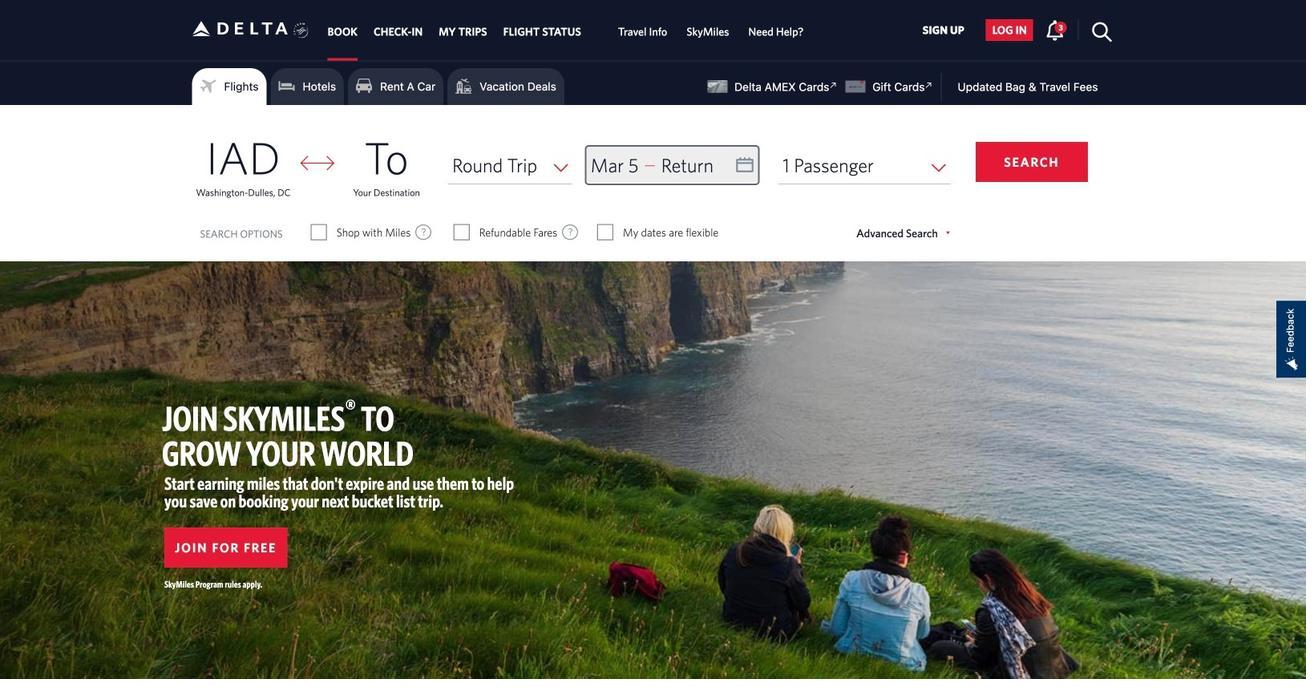 Task type: describe. For each thing, give the bounding box(es) containing it.
delta air lines image
[[192, 4, 288, 54]]

1 this link opens another site in a new window that may not follow the same accessibility policies as delta air lines. image from the left
[[826, 78, 841, 93]]

2 this link opens another site in a new window that may not follow the same accessibility policies as delta air lines. image from the left
[[922, 78, 937, 93]]



Task type: vqa. For each thing, say whether or not it's contained in the screenshot.
Skyteam image
yes



Task type: locate. For each thing, give the bounding box(es) containing it.
tab panel
[[0, 105, 1306, 261]]

this link opens another site in a new window that may not follow the same accessibility policies as delta air lines. image
[[826, 78, 841, 93], [922, 78, 937, 93]]

0 horizontal spatial this link opens another site in a new window that may not follow the same accessibility policies as delta air lines. image
[[826, 78, 841, 93]]

skyteam image
[[293, 5, 309, 56]]

None checkbox
[[312, 225, 326, 241], [598, 225, 613, 241], [312, 225, 326, 241], [598, 225, 613, 241]]

None checkbox
[[454, 225, 469, 241]]

tab list
[[320, 0, 813, 60]]

None field
[[448, 147, 572, 184], [779, 147, 950, 184], [448, 147, 572, 184], [779, 147, 950, 184]]

None text field
[[587, 147, 758, 184]]

1 horizontal spatial this link opens another site in a new window that may not follow the same accessibility policies as delta air lines. image
[[922, 78, 937, 93]]



